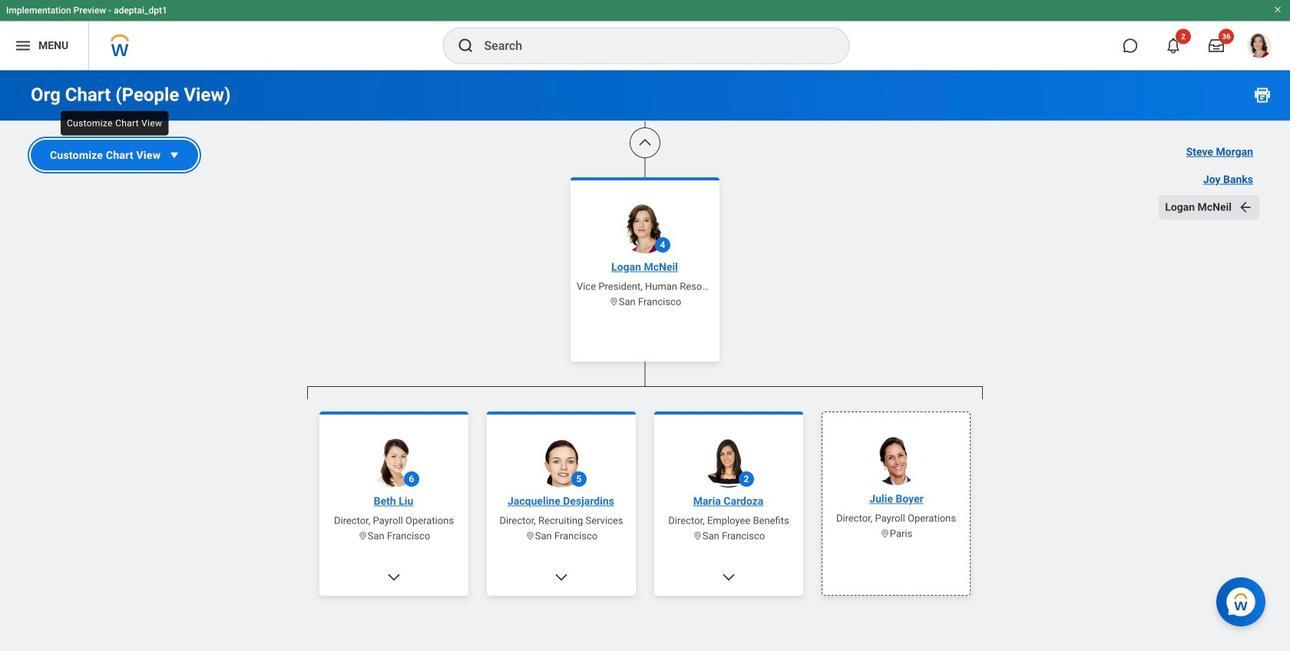 Task type: locate. For each thing, give the bounding box(es) containing it.
caret down image
[[167, 148, 182, 163]]

location image
[[609, 297, 619, 307], [358, 531, 368, 541], [525, 531, 535, 541]]

search image
[[457, 36, 475, 55]]

chevron down image
[[554, 570, 569, 586], [722, 570, 737, 586]]

logan mcneil, logan mcneil, 4 direct reports element
[[307, 400, 984, 652]]

arrow left image
[[1239, 200, 1254, 215]]

Search Workday  search field
[[484, 29, 818, 63]]

0 horizontal spatial location image
[[358, 531, 368, 541]]

tooltip
[[56, 106, 173, 140]]

1 horizontal spatial location image
[[525, 531, 535, 541]]

1 horizontal spatial chevron down image
[[722, 570, 737, 586]]

chevron down image
[[386, 570, 402, 586]]

0 horizontal spatial chevron down image
[[554, 570, 569, 586]]

0 horizontal spatial location image
[[693, 531, 703, 541]]

location image
[[880, 529, 890, 539], [693, 531, 703, 541]]

profile logan mcneil image
[[1248, 33, 1272, 61]]

1 chevron down image from the left
[[554, 570, 569, 586]]

banner
[[0, 0, 1291, 70]]

justify image
[[14, 36, 32, 55]]

1 horizontal spatial location image
[[880, 529, 890, 539]]

print org chart image
[[1254, 86, 1272, 104]]

main content
[[0, 0, 1291, 652]]

location image for chevron down image
[[358, 531, 368, 541]]



Task type: describe. For each thing, give the bounding box(es) containing it.
close environment banner image
[[1274, 5, 1283, 14]]

location image for 1st chevron down icon
[[525, 531, 535, 541]]

notifications large image
[[1166, 38, 1182, 53]]

inbox large image
[[1209, 38, 1225, 53]]

2 chevron down image from the left
[[722, 570, 737, 586]]

2 horizontal spatial location image
[[609, 297, 619, 307]]

chevron up image
[[638, 135, 653, 151]]



Task type: vqa. For each thing, say whether or not it's contained in the screenshot.
France link
no



